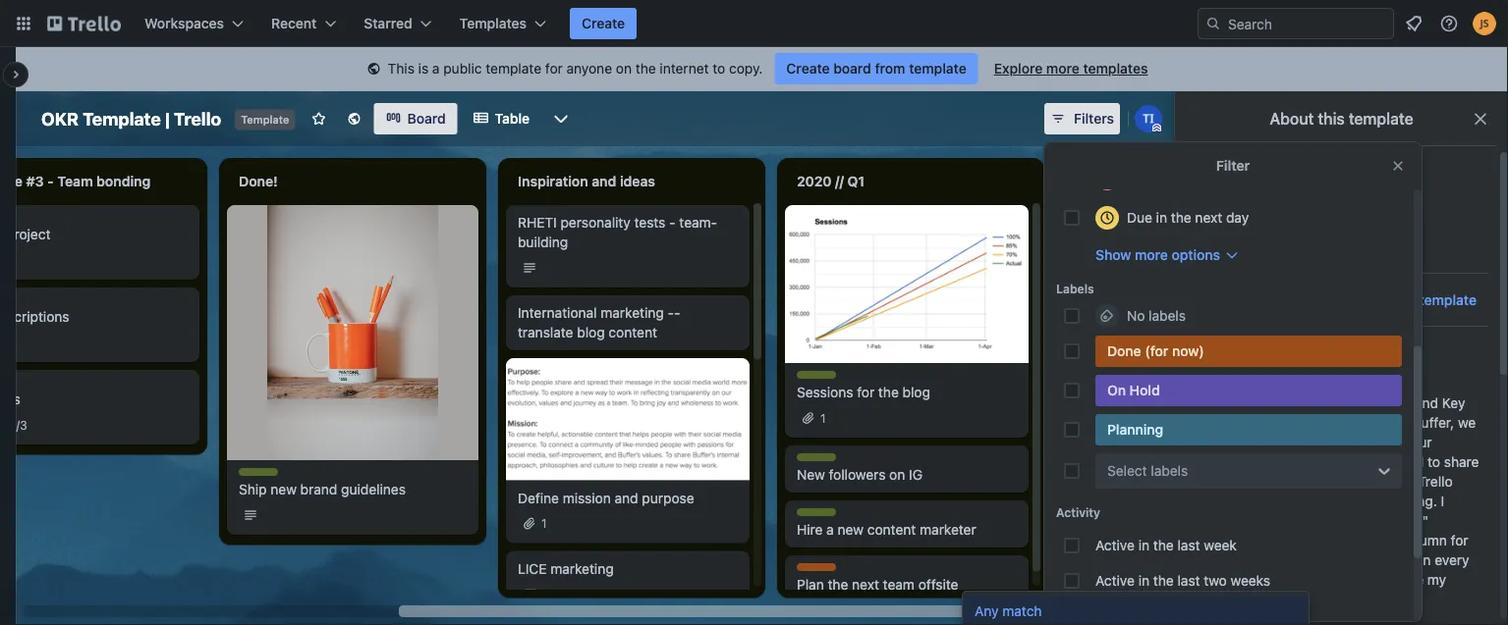Task type: describe. For each thing, give the bounding box(es) containing it.
0 vertical spatial i
[[1441, 494, 1444, 510]]

1 horizontal spatial 1
[[541, 517, 547, 531]]

Inspiration and ideas text field
[[506, 166, 757, 197]]

board admins
[[1226, 167, 1328, 185]]

okr inside when we started using objectives and key results (okrs) for goal-setting at buffer, we were eager to have a way to track our individual progress on our goals and to share our progress with teammates. this trello board is my solution for okr planning. i create a column for each "objective" (category) and a card within the column for each "key result" (goal/target). then every week, i hop into the board to update my progress.
[[1347, 494, 1375, 510]]

to left copy.
[[713, 60, 725, 77]]

within
[[1335, 533, 1373, 549]]

active for active in the last two weeks
[[1095, 573, 1135, 589]]

ideas
[[620, 173, 655, 190]]

internet
[[660, 60, 709, 77]]

Board name text field
[[31, 103, 231, 135]]

for down teammates.
[[1326, 494, 1343, 510]]

trello inside when we started using objectives and key results (okrs) for goal-setting at buffer, we were eager to have a way to track our individual progress on our goals and to share our progress with teammates. this trello board is my solution for okr planning. i create a column for each "objective" (category) and a card within the column for each "key result" (goal/target). then every week, i hop into the board to update my progress.
[[1418, 474, 1453, 490]]

ship new brand guidelines link
[[239, 480, 467, 500]]

color: orange, title: "done (for now)" element containing done (for now)
[[1095, 336, 1402, 367]]

from
[[875, 60, 905, 77]]

search image
[[1205, 16, 1221, 31]]

no labels
[[1127, 308, 1186, 324]]

1 / 3
[[11, 419, 27, 432]]

plan the next team offsite
[[797, 577, 958, 593]]

3
[[20, 419, 27, 432]]

individual
[[1195, 454, 1255, 471]]

a inside done hire a new content marketer
[[826, 522, 834, 538]]

color: lime, title: "done" element for make 10 new videos
[[1076, 288, 1115, 303]]

define mission and purpose link
[[518, 489, 738, 508]]

10
[[1114, 301, 1128, 317]]

labels for no labels
[[1149, 308, 1186, 324]]

1 horizontal spatial trello inspiration (inspiringtaco) image
[[1193, 204, 1242, 253]]

in for active in the last week
[[1138, 538, 1150, 554]]

when we started using objectives and key results (okrs) for goal-setting at buffer, we were eager to have a way to track our individual progress on our goals and to share our progress with teammates. this trello board is my solution for okr planning. i create a column for each "objective" (category) and a card within the column for each "key result" (goal/target). then every week, i hop into the board to update my progress.
[[1195, 395, 1479, 608]]

hire
[[797, 522, 823, 538]]

create for create
[[582, 15, 625, 31]]

(goal/target).
[[1312, 553, 1395, 569]]

ship
[[239, 482, 267, 498]]

the up strategy
[[1171, 210, 1191, 226]]

share for share content strategy with the team
[[1076, 226, 1112, 243]]

0 vertical spatial progress
[[1259, 454, 1315, 471]]

purpose
[[642, 490, 694, 507]]

done for hire
[[797, 510, 826, 523]]

planning.
[[1379, 494, 1437, 510]]

about
[[1270, 110, 1314, 128]]

1 horizontal spatial board
[[1195, 494, 1232, 510]]

color: lime, title: "done" element for sessions for the blog
[[797, 371, 836, 386]]

create board from template link
[[775, 53, 978, 84]]

solution
[[1272, 494, 1322, 510]]

active for active in the last four weeks
[[1095, 609, 1135, 625]]

template inside create board from template link
[[909, 60, 966, 77]]

content inside share content strategy with the team
[[1116, 226, 1165, 243]]

week,
[[1195, 572, 1232, 589]]

inspiration and ideas
[[518, 173, 655, 190]]

1 vertical spatial our
[[1338, 454, 1359, 471]]

trello inspiration @inspiringtaco
[[1254, 203, 1378, 240]]

building
[[518, 234, 568, 251]]

select labels
[[1107, 463, 1188, 479]]

content inside done hire a new content marketer
[[867, 522, 916, 538]]

0 horizontal spatial team
[[883, 577, 915, 593]]

color: lime, title: "done" element for ship new brand guidelines
[[239, 469, 278, 483]]

the down "objective"
[[1376, 533, 1397, 549]]

eager
[[1229, 435, 1265, 451]]

to down setting
[[1359, 435, 1371, 451]]

content inside international marketing -- translate blog content
[[609, 325, 657, 341]]

share
[[1444, 454, 1479, 471]]

when
[[1195, 395, 1231, 412]]

board link
[[374, 103, 458, 135]]

international
[[518, 305, 597, 321]]

brand
[[300, 482, 337, 498]]

a left the card
[[1292, 533, 1299, 549]]

and right mission
[[615, 490, 638, 507]]

the left internet
[[635, 60, 656, 77]]

starred
[[364, 15, 412, 31]]

weeks for active in the last four weeks
[[1233, 609, 1273, 625]]

sessions
[[797, 384, 853, 401]]

trello inside the trello inspiration @inspiringtaco
[[1254, 203, 1295, 222]]

open information menu image
[[1439, 14, 1459, 33]]

plan
[[797, 577, 824, 593]]

define mission and purpose
[[518, 490, 694, 507]]

make
[[1076, 301, 1110, 317]]

warehouses
[[1170, 356, 1246, 372]]

create
[[1195, 513, 1235, 530]]

new for hire
[[838, 522, 864, 538]]

about this template
[[1270, 110, 1413, 128]]

with inside share content strategy with the team
[[1225, 226, 1251, 243]]

last for week
[[1178, 538, 1200, 554]]

0 vertical spatial trello inspiration (inspiringtaco) image
[[1135, 105, 1162, 133]]

done for sessions
[[797, 372, 826, 386]]

and down track
[[1400, 454, 1424, 471]]

active in the last week
[[1095, 538, 1237, 554]]

explore
[[994, 60, 1043, 77]]

filters button
[[1044, 103, 1120, 135]]

hold
[[1129, 383, 1160, 399]]

international marketing -- translate blog content link
[[518, 304, 738, 343]]

color: sky, title: "planning" element
[[1095, 415, 1402, 446]]

starred button
[[352, 8, 444, 39]]

marketing for international
[[601, 305, 664, 321]]

done for make
[[1076, 289, 1105, 303]]

day
[[1226, 210, 1249, 226]]

primary element
[[0, 0, 1508, 47]]

//
[[835, 173, 844, 190]]

this
[[1318, 110, 1345, 128]]

due in the next day
[[1127, 210, 1249, 226]]

john smith (johnsmith38824343) image
[[1473, 12, 1496, 35]]

(okrs)
[[1245, 415, 1290, 431]]

now)
[[1172, 343, 1204, 360]]

and inside text box
[[592, 173, 616, 190]]

mission
[[563, 490, 611, 507]]

template inside share template "button"
[[1419, 292, 1477, 308]]

to left the share
[[1428, 454, 1440, 471]]

- down rheti personality tests - team- building 'link' at the top left of page
[[668, 305, 674, 321]]

planning
[[1107, 422, 1163, 438]]

videos
[[1162, 301, 1203, 317]]

on inside done new followers on ig
[[889, 467, 905, 483]]

done!
[[239, 173, 278, 190]]

done for ship
[[239, 470, 268, 483]]

share content strategy with the team
[[1076, 226, 1275, 262]]

(category)
[[1195, 533, 1261, 549]]

define
[[518, 490, 559, 507]]

the inside done sessions for the blog
[[878, 384, 899, 401]]

explore more templates link
[[982, 53, 1160, 84]]

this is a public template for anyone on the internet to copy.
[[388, 60, 763, 77]]

0 horizontal spatial 1
[[11, 419, 16, 432]]

personality
[[561, 215, 631, 231]]

results
[[1195, 415, 1241, 431]]

blog inside done sessions for the blog
[[903, 384, 930, 401]]

done research data warehouses
[[1076, 344, 1246, 372]]

done new followers on ig
[[797, 455, 923, 483]]

color: lime, title: "done" element for hire a new content marketer
[[797, 509, 836, 523]]

@inspiringtaco
[[1254, 224, 1348, 240]]

done hire a new content marketer
[[797, 510, 976, 538]]

this member is an admin of this board. image
[[1152, 124, 1161, 133]]

back to home image
[[47, 8, 121, 39]]

lice marketing link
[[518, 560, 738, 579]]

a left way
[[1319, 435, 1326, 451]]

followers
[[829, 467, 886, 483]]

were
[[1195, 435, 1225, 451]]

update
[[1379, 572, 1424, 589]]

at
[[1396, 415, 1408, 431]]

more for explore
[[1046, 60, 1080, 77]]

rheti
[[518, 215, 557, 231]]

2 vertical spatial board
[[1322, 572, 1359, 589]]

Search field
[[1221, 9, 1393, 38]]

for up every in the bottom of the page
[[1451, 533, 1468, 549]]

done for (for
[[1107, 343, 1141, 360]]

1 vertical spatial progress
[[1219, 474, 1275, 490]]

0 vertical spatial board
[[833, 60, 871, 77]]

international marketing -- translate blog content
[[518, 305, 680, 341]]

done sessions for the blog
[[797, 372, 930, 401]]

options
[[1172, 247, 1220, 263]]

for up the card
[[1300, 513, 1317, 530]]

the right plan
[[828, 577, 848, 593]]



Task type: vqa. For each thing, say whether or not it's contained in the screenshot.
'IF' within Discuss I think we can improve velocity if we make some tooling changes.
no



Task type: locate. For each thing, give the bounding box(es) containing it.
0 vertical spatial last
[[1178, 538, 1200, 554]]

a right hire
[[826, 522, 834, 538]]

color: purple, title: "on hold" element
[[1095, 375, 1402, 407]]

0 vertical spatial new
[[1132, 301, 1158, 317]]

new inside done ship new brand guidelines
[[271, 482, 297, 498]]

in down the active in the last two weeks
[[1138, 609, 1150, 625]]

create up anyone
[[582, 15, 625, 31]]

labels
[[1149, 308, 1186, 324], [1151, 463, 1188, 479]]

sessions for the blog link
[[797, 383, 1017, 403]]

on inside when we started using objectives and key results (okrs) for goal-setting at buffer, we were eager to have a way to track our individual progress on our goals and to share our progress with teammates. this trello board is my solution for okr planning. i create a column for each "objective" (category) and a card within the column for each "key result" (goal/target). then every week, i hop into the board to update my progress.
[[1318, 454, 1334, 471]]

on
[[616, 60, 632, 77], [1318, 454, 1334, 471], [889, 467, 905, 483]]

0 horizontal spatial on
[[616, 60, 632, 77]]

"key
[[1229, 553, 1259, 569]]

1 vertical spatial share
[[1378, 292, 1416, 308]]

with up the solution
[[1279, 474, 1306, 490]]

okr
[[41, 108, 79, 129], [1347, 494, 1375, 510]]

1 vertical spatial new
[[271, 482, 297, 498]]

workspaces button
[[133, 8, 255, 39]]

public
[[443, 60, 482, 77]]

- down the team-
[[674, 305, 680, 321]]

0 vertical spatial board
[[407, 111, 446, 127]]

1 horizontal spatial inspiration
[[1299, 203, 1378, 222]]

1 vertical spatial each
[[1195, 553, 1225, 569]]

marketing for lice
[[550, 561, 614, 577]]

templates
[[1083, 60, 1148, 77]]

to down (goal/target).
[[1363, 572, 1376, 589]]

board down (goal/target).
[[1322, 572, 1359, 589]]

2020 // Q1 text field
[[785, 166, 1037, 197]]

create button
[[570, 8, 637, 39]]

rheti personality tests - team- building link
[[518, 213, 738, 252]]

1 vertical spatial active
[[1095, 573, 1135, 589]]

for up have
[[1294, 415, 1311, 431]]

create for create board from template
[[786, 60, 830, 77]]

board left from on the right of the page
[[833, 60, 871, 77]]

into
[[1270, 572, 1294, 589]]

1 last from the top
[[1178, 538, 1200, 554]]

customize views image
[[551, 109, 571, 129]]

new
[[797, 467, 825, 483]]

in for active in the last two weeks
[[1138, 573, 1150, 589]]

is up (category)
[[1235, 494, 1246, 510]]

2 horizontal spatial trello
[[1418, 474, 1453, 490]]

is inside when we started using objectives and key results (okrs) for goal-setting at buffer, we were eager to have a way to track our individual progress on our goals and to share our progress with teammates. this trello board is my solution for okr planning. i create a column for each "objective" (category) and a card within the column for each "key result" (goal/target). then every week, i hop into the board to update my progress.
[[1235, 494, 1246, 510]]

i left hop
[[1235, 572, 1239, 589]]

share
[[1076, 226, 1112, 243], [1378, 292, 1416, 308]]

any match
[[975, 604, 1042, 620]]

next inside plan the next team offsite link
[[852, 577, 879, 593]]

2 vertical spatial color: orange, title: "done (for now)" element
[[797, 564, 836, 572]]

0 horizontal spatial column
[[1250, 513, 1296, 530]]

0 vertical spatial more
[[1046, 60, 1080, 77]]

active down active in the last week
[[1095, 573, 1135, 589]]

new right hire
[[838, 522, 864, 538]]

2 vertical spatial content
[[867, 522, 916, 538]]

2 vertical spatial last
[[1178, 609, 1200, 625]]

done for new
[[797, 455, 826, 468]]

2 horizontal spatial our
[[1411, 435, 1432, 451]]

for left anyone
[[545, 60, 563, 77]]

inspiration up rheti
[[518, 173, 588, 190]]

1 horizontal spatial column
[[1401, 533, 1447, 549]]

0 notifications image
[[1402, 12, 1426, 35]]

okr inside okr template | trello text box
[[41, 108, 79, 129]]

research
[[1076, 356, 1135, 372]]

0 vertical spatial with
[[1225, 226, 1251, 243]]

color: orange, title: "done (for now)" element
[[1076, 213, 1115, 221], [1095, 336, 1402, 367], [797, 564, 836, 572]]

rheti personality tests - team- building
[[518, 215, 717, 251]]

offsite
[[918, 577, 958, 593]]

color: orange, title: "done (for now)" element for share content strategy with the team
[[1076, 213, 1115, 221]]

last for two
[[1178, 573, 1200, 589]]

0 vertical spatial content
[[1116, 226, 1165, 243]]

progress.
[[1195, 592, 1255, 608]]

match
[[1002, 604, 1042, 620]]

0 horizontal spatial each
[[1195, 553, 1225, 569]]

2 vertical spatial active
[[1095, 609, 1135, 625]]

team left offsite
[[883, 577, 915, 593]]

board for board
[[407, 111, 446, 127]]

teammates.
[[1309, 474, 1384, 490]]

we
[[1235, 395, 1253, 412], [1458, 415, 1476, 431]]

active in the last four weeks
[[1095, 609, 1273, 625]]

blog inside international marketing -- translate blog content
[[577, 325, 605, 341]]

trello inside text box
[[174, 108, 221, 129]]

new for make
[[1132, 301, 1158, 317]]

trello right |
[[174, 108, 221, 129]]

0 vertical spatial share
[[1076, 226, 1112, 243]]

column
[[1250, 513, 1296, 530], [1401, 533, 1447, 549]]

tests
[[634, 215, 665, 231]]

1 vertical spatial blog
[[903, 384, 930, 401]]

with inside when we started using objectives and key results (okrs) for goal-setting at buffer, we were eager to have a way to track our individual progress on our goals and to share our progress with teammates. this trello board is my solution for okr planning. i create a column for each "objective" (category) and a card within the column for each "key result" (goal/target). then every week, i hop into the board to update my progress.
[[1279, 474, 1306, 490]]

with
[[1225, 226, 1251, 243], [1279, 474, 1306, 490]]

in
[[1156, 210, 1167, 226], [1138, 538, 1150, 554], [1138, 573, 1150, 589], [1138, 609, 1150, 625]]

new right ship
[[271, 482, 297, 498]]

star or unstar board image
[[311, 111, 327, 127]]

my left the solution
[[1249, 494, 1268, 510]]

this up planning.
[[1387, 474, 1414, 490]]

make 10 new videos link
[[1076, 300, 1304, 319]]

0 vertical spatial my
[[1249, 494, 1268, 510]]

template inside text box
[[83, 108, 161, 129]]

1 horizontal spatial next
[[1195, 210, 1222, 226]]

hire a new content marketer link
[[797, 520, 1017, 540]]

0 horizontal spatial more
[[1046, 60, 1080, 77]]

done inside done hire a new content marketer
[[797, 510, 826, 523]]

lice marketing
[[518, 561, 614, 577]]

2 horizontal spatial 1
[[820, 411, 826, 425]]

1 down the sessions
[[820, 411, 826, 425]]

0 horizontal spatial next
[[852, 577, 879, 593]]

0 horizontal spatial template
[[83, 108, 161, 129]]

board up create
[[1195, 494, 1232, 510]]

1 horizontal spatial team
[[1076, 246, 1108, 262]]

1 horizontal spatial blog
[[903, 384, 930, 401]]

0 vertical spatial team
[[1076, 246, 1108, 262]]

1 vertical spatial my
[[1427, 572, 1446, 589]]

on hold
[[1107, 383, 1160, 399]]

0 vertical spatial is
[[418, 60, 429, 77]]

anyone
[[566, 60, 612, 77]]

1 vertical spatial trello inspiration (inspiringtaco) image
[[1193, 204, 1242, 253]]

2 vertical spatial our
[[1195, 474, 1216, 490]]

my down every in the bottom of the page
[[1427, 572, 1446, 589]]

1 horizontal spatial we
[[1458, 415, 1476, 431]]

active in the last two weeks
[[1095, 573, 1270, 589]]

a up (category)
[[1238, 513, 1246, 530]]

no
[[1127, 308, 1145, 324]]

marketing inside international marketing -- translate blog content
[[601, 305, 664, 321]]

more right show
[[1135, 247, 1168, 263]]

share inside share content strategy with the team
[[1076, 226, 1112, 243]]

color: lime, title: "done" element down make
[[1076, 343, 1115, 358]]

color: lime, title: "done" element up new
[[797, 371, 836, 386]]

workspaces
[[144, 15, 224, 31]]

0 horizontal spatial trello inspiration (inspiringtaco) image
[[1135, 105, 1162, 133]]

1 vertical spatial this
[[1387, 474, 1414, 490]]

in down active in the last week
[[1138, 573, 1150, 589]]

new followers on ig link
[[797, 465, 1017, 485]]

plan the next team offsite link
[[797, 575, 1017, 595]]

color: lime, title: "done" element down the sessions
[[797, 454, 836, 468]]

on left ig
[[889, 467, 905, 483]]

1 horizontal spatial trello
[[1254, 203, 1295, 222]]

trello up @inspiringtaco
[[1254, 203, 1295, 222]]

our up teammates.
[[1338, 454, 1359, 471]]

this inside when we started using objectives and key results (okrs) for goal-setting at buffer, we were eager to have a way to track our individual progress on our goals and to share our progress with teammates. this trello board is my solution for okr planning. i create a column for each "objective" (category) and a card within the column for each "key result" (goal/target). then every week, i hop into the board to update my progress.
[[1387, 474, 1414, 490]]

and left ideas
[[592, 173, 616, 190]]

this right sm icon
[[388, 60, 414, 77]]

color: lime, title: "done" element left brand on the left of the page
[[239, 469, 278, 483]]

inspiration inside text box
[[518, 173, 588, 190]]

done inside done ship new brand guidelines
[[239, 470, 268, 483]]

0 horizontal spatial share
[[1076, 226, 1112, 243]]

and
[[592, 173, 616, 190], [1415, 395, 1438, 412], [1400, 454, 1424, 471], [615, 490, 638, 507], [1265, 533, 1288, 549]]

board
[[407, 111, 446, 127], [1226, 167, 1270, 185]]

translate
[[518, 325, 573, 341]]

done left brand on the left of the page
[[239, 470, 268, 483]]

None text field
[[0, 166, 199, 197]]

0 vertical spatial this
[[388, 60, 414, 77]]

team inside share content strategy with the team
[[1076, 246, 1108, 262]]

each up week,
[[1195, 553, 1225, 569]]

two
[[1204, 573, 1227, 589]]

then
[[1399, 553, 1431, 569]]

1 horizontal spatial with
[[1279, 474, 1306, 490]]

to down (okrs)
[[1269, 435, 1282, 451]]

progress down have
[[1259, 454, 1315, 471]]

0 horizontal spatial trello
[[174, 108, 221, 129]]

labels for select labels
[[1151, 463, 1188, 479]]

marketing inside 'link'
[[550, 561, 614, 577]]

share template
[[1378, 292, 1477, 308]]

the down trello inspiration "link"
[[1255, 226, 1275, 243]]

1 vertical spatial column
[[1401, 533, 1447, 549]]

more inside button
[[1135, 247, 1168, 263]]

0 horizontal spatial we
[[1235, 395, 1253, 412]]

0 horizontal spatial board
[[833, 60, 871, 77]]

0 vertical spatial column
[[1250, 513, 1296, 530]]

the right the sessions
[[878, 384, 899, 401]]

done inside done research data warehouses
[[1076, 344, 1105, 358]]

share content strategy with the team link
[[1076, 225, 1304, 264]]

okr down back to home image
[[41, 108, 79, 129]]

last left week
[[1178, 538, 1200, 554]]

create right copy.
[[786, 60, 830, 77]]

color: orange, title: "done (for now)" element up plan
[[797, 564, 836, 572]]

our down buffer,
[[1411, 435, 1432, 451]]

template left the star or unstar board image
[[241, 113, 289, 126]]

okr template | trello
[[41, 108, 221, 129]]

close popover image
[[1390, 158, 1406, 174]]

and up result"
[[1265, 533, 1288, 549]]

board for board admins
[[1226, 167, 1270, 185]]

1 vertical spatial weeks
[[1233, 609, 1273, 625]]

1 vertical spatial create
[[786, 60, 830, 77]]

done for research
[[1076, 344, 1105, 358]]

board down public
[[407, 111, 446, 127]]

1 vertical spatial next
[[852, 577, 879, 593]]

1 horizontal spatial board
[[1226, 167, 1270, 185]]

i right planning.
[[1441, 494, 1444, 510]]

1 vertical spatial more
[[1135, 247, 1168, 263]]

new inside done hire a new content marketer
[[838, 522, 864, 538]]

0 horizontal spatial board
[[407, 111, 446, 127]]

content left marketer
[[867, 522, 916, 538]]

done up new
[[797, 372, 826, 386]]

1 horizontal spatial my
[[1427, 572, 1446, 589]]

- for -
[[674, 305, 680, 321]]

0 vertical spatial okr
[[41, 108, 79, 129]]

color: lime, title: "done" element for new followers on ig
[[797, 454, 836, 468]]

0 horizontal spatial is
[[418, 60, 429, 77]]

1 vertical spatial board
[[1226, 167, 1270, 185]]

1 vertical spatial we
[[1458, 415, 1476, 431]]

is left public
[[418, 60, 429, 77]]

- right tests on the top left of page
[[669, 215, 676, 231]]

Done! text field
[[227, 166, 478, 197]]

weeks for active in the last two weeks
[[1231, 573, 1270, 589]]

done inside done new followers on ig
[[797, 455, 826, 468]]

explore more templates
[[994, 60, 1148, 77]]

inspiration up @inspiringtaco
[[1299, 203, 1378, 222]]

0 horizontal spatial our
[[1195, 474, 1216, 490]]

for inside done sessions for the blog
[[857, 384, 875, 401]]

filters
[[1074, 111, 1114, 127]]

column down the solution
[[1250, 513, 1296, 530]]

in for due in the next day
[[1156, 210, 1167, 226]]

1 vertical spatial board
[[1195, 494, 1232, 510]]

1 vertical spatial i
[[1235, 572, 1239, 589]]

1 vertical spatial labels
[[1151, 463, 1188, 479]]

active for active in the last week
[[1095, 538, 1135, 554]]

1 vertical spatial team
[[883, 577, 915, 593]]

done left (for
[[1107, 343, 1141, 360]]

weeks down "key
[[1231, 573, 1270, 589]]

result"
[[1262, 553, 1308, 569]]

done inside "done make 10 new videos"
[[1076, 289, 1105, 303]]

trello inspiration (inspiringtaco) image
[[1135, 105, 1162, 133], [1193, 204, 1242, 253]]

using
[[1306, 395, 1340, 412]]

done left followers
[[797, 455, 826, 468]]

my
[[1249, 494, 1268, 510], [1427, 572, 1446, 589]]

0 horizontal spatial this
[[388, 60, 414, 77]]

weeks
[[1231, 573, 1270, 589], [1233, 609, 1273, 625]]

2020
[[797, 173, 832, 190]]

trello inspiration link
[[1254, 203, 1378, 222]]

2 horizontal spatial board
[[1322, 572, 1359, 589]]

-
[[669, 215, 676, 231], [668, 305, 674, 321], [674, 305, 680, 321]]

blog up ig
[[903, 384, 930, 401]]

0 horizontal spatial my
[[1249, 494, 1268, 510]]

labels
[[1056, 282, 1094, 296]]

2 vertical spatial new
[[838, 522, 864, 538]]

0 horizontal spatial okr
[[41, 108, 79, 129]]

done down make
[[1076, 344, 1105, 358]]

color: orange, title: "done (for now)" element for plan the next team offsite
[[797, 564, 836, 572]]

0 vertical spatial labels
[[1149, 308, 1186, 324]]

0 vertical spatial our
[[1411, 435, 1432, 451]]

q1
[[847, 173, 865, 190]]

last left two
[[1178, 573, 1200, 589]]

0 vertical spatial blog
[[577, 325, 605, 341]]

for right the sessions
[[857, 384, 875, 401]]

2 horizontal spatial on
[[1318, 454, 1334, 471]]

templates button
[[448, 8, 558, 39]]

1 horizontal spatial each
[[1321, 513, 1352, 530]]

0 horizontal spatial with
[[1225, 226, 1251, 243]]

last for four
[[1178, 609, 1200, 625]]

next
[[1195, 210, 1222, 226], [852, 577, 879, 593]]

content
[[1116, 226, 1165, 243], [609, 325, 657, 341], [867, 522, 916, 538]]

lice
[[518, 561, 547, 577]]

0 horizontal spatial i
[[1235, 572, 1239, 589]]

public image
[[346, 111, 362, 127]]

color: lime, title: "done" element for research data warehouses
[[1076, 343, 1115, 358]]

2 last from the top
[[1178, 573, 1200, 589]]

the inside share content strategy with the team
[[1255, 226, 1275, 243]]

in up the active in the last two weeks
[[1138, 538, 1150, 554]]

more right explore
[[1046, 60, 1080, 77]]

- for tests
[[669, 215, 676, 231]]

marketing right lice
[[550, 561, 614, 577]]

1 vertical spatial trello
[[1254, 203, 1295, 222]]

1 left '3'
[[11, 419, 16, 432]]

color: orange, title: "done (for now)" element up color: purple, title: "on hold" element on the right of page
[[1095, 336, 1402, 367]]

more
[[1046, 60, 1080, 77], [1135, 247, 1168, 263]]

team-
[[679, 215, 717, 231]]

labels right select
[[1151, 463, 1188, 479]]

progress down individual
[[1219, 474, 1275, 490]]

the down the active in the last two weeks
[[1153, 609, 1174, 625]]

admins
[[1274, 167, 1328, 185]]

color: lime, title: "done" element
[[1076, 288, 1115, 303], [1076, 343, 1115, 358], [797, 371, 836, 386], [797, 454, 836, 468], [239, 469, 278, 483], [797, 509, 836, 523]]

0 vertical spatial we
[[1235, 395, 1253, 412]]

track
[[1375, 435, 1407, 451]]

- inside the rheti personality tests - team- building
[[669, 215, 676, 231]]

each up the within
[[1321, 513, 1352, 530]]

"objective"
[[1355, 513, 1429, 530]]

0 vertical spatial each
[[1321, 513, 1352, 530]]

the down active in the last week
[[1153, 573, 1174, 589]]

share template button
[[1350, 290, 1477, 310]]

1 active from the top
[[1095, 538, 1135, 554]]

team up labels
[[1076, 246, 1108, 262]]

sm image
[[364, 60, 384, 80]]

more for show
[[1135, 247, 1168, 263]]

board
[[833, 60, 871, 77], [1195, 494, 1232, 510], [1322, 572, 1359, 589]]

inspiration inside the trello inspiration @inspiringtaco
[[1299, 203, 1378, 222]]

0 horizontal spatial create
[[582, 15, 625, 31]]

column up then
[[1401, 533, 1447, 549]]

next right plan
[[852, 577, 879, 593]]

3 active from the top
[[1095, 609, 1135, 625]]

content right translate
[[609, 325, 657, 341]]

2 active from the top
[[1095, 573, 1135, 589]]

3 last from the top
[[1178, 609, 1200, 625]]

1 vertical spatial last
[[1178, 573, 1200, 589]]

we down key in the bottom right of the page
[[1458, 415, 1476, 431]]

1 horizontal spatial template
[[241, 113, 289, 126]]

a left public
[[432, 60, 440, 77]]

and up buffer,
[[1415, 395, 1438, 412]]

is
[[418, 60, 429, 77], [1235, 494, 1246, 510]]

1 vertical spatial color: orange, title: "done (for now)" element
[[1095, 336, 1402, 367]]

goals
[[1362, 454, 1397, 471]]

0 vertical spatial trello
[[174, 108, 221, 129]]

template left |
[[83, 108, 161, 129]]

1 vertical spatial is
[[1235, 494, 1246, 510]]

share for share template
[[1378, 292, 1416, 308]]

1 vertical spatial okr
[[1347, 494, 1375, 510]]

recent
[[271, 15, 317, 31]]

marketer
[[920, 522, 976, 538]]

new right 10
[[1132, 301, 1158, 317]]

table link
[[461, 103, 542, 135]]

share inside share template "button"
[[1378, 292, 1416, 308]]

0 vertical spatial next
[[1195, 210, 1222, 226]]

our down individual
[[1195, 474, 1216, 490]]

in for active in the last four weeks
[[1138, 609, 1150, 625]]

color: lime, title: "done" element down new
[[797, 509, 836, 523]]

2 vertical spatial trello
[[1418, 474, 1453, 490]]

/
[[16, 419, 20, 432]]

done ship new brand guidelines
[[239, 470, 406, 498]]

create inside button
[[582, 15, 625, 31]]

in right due
[[1156, 210, 1167, 226]]

with down day
[[1225, 226, 1251, 243]]

1 horizontal spatial content
[[867, 522, 916, 538]]

trello down the share
[[1418, 474, 1453, 490]]

1 vertical spatial inspiration
[[1299, 203, 1378, 222]]

1 vertical spatial marketing
[[550, 561, 614, 577]]

the right into
[[1298, 572, 1319, 589]]

the up the active in the last two weeks
[[1153, 538, 1174, 554]]

due
[[1127, 210, 1152, 226]]

active down activity
[[1095, 538, 1135, 554]]

1 vertical spatial with
[[1279, 474, 1306, 490]]

done (for now)
[[1107, 343, 1204, 360]]

new inside "done make 10 new videos"
[[1132, 301, 1158, 317]]

done inside done sessions for the blog
[[797, 372, 826, 386]]

0 vertical spatial create
[[582, 15, 625, 31]]



